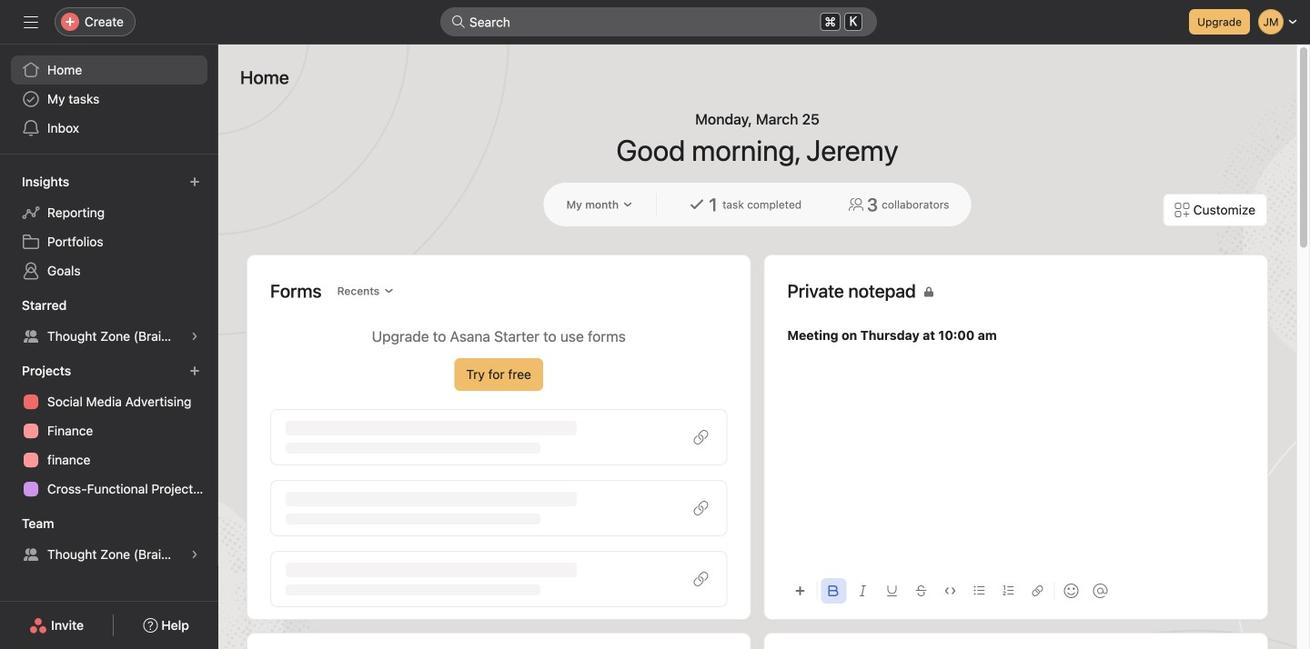Task type: describe. For each thing, give the bounding box(es) containing it.
prominent image
[[452, 15, 466, 29]]

bold image
[[829, 586, 840, 597]]

link image
[[1033, 586, 1044, 597]]

see details, thought zone (brainstorm space) image
[[189, 331, 200, 342]]

Search tasks, projects, and more text field
[[441, 7, 878, 36]]

code image
[[945, 586, 956, 597]]

global element
[[0, 45, 218, 154]]

see details, thought zone (brainstorm space) image
[[189, 550, 200, 561]]

strikethrough image
[[916, 586, 927, 597]]

hide sidebar image
[[24, 15, 38, 29]]

insights element
[[0, 166, 218, 289]]

bulleted list image
[[974, 586, 985, 597]]

new insights image
[[189, 177, 200, 188]]



Task type: locate. For each thing, give the bounding box(es) containing it.
toolbar
[[788, 571, 1245, 612]]

projects element
[[0, 355, 218, 508]]

numbered list image
[[1004, 586, 1015, 597]]

teams element
[[0, 508, 218, 573]]

None field
[[441, 7, 878, 36]]

new project or portfolio image
[[189, 366, 200, 377]]

at mention image
[[1094, 584, 1108, 599]]

insert an object image
[[795, 586, 806, 597]]

underline image
[[887, 586, 898, 597]]

italics image
[[858, 586, 869, 597]]

starred element
[[0, 289, 218, 355]]



Task type: vqa. For each thing, say whether or not it's contained in the screenshot.
left robot
no



